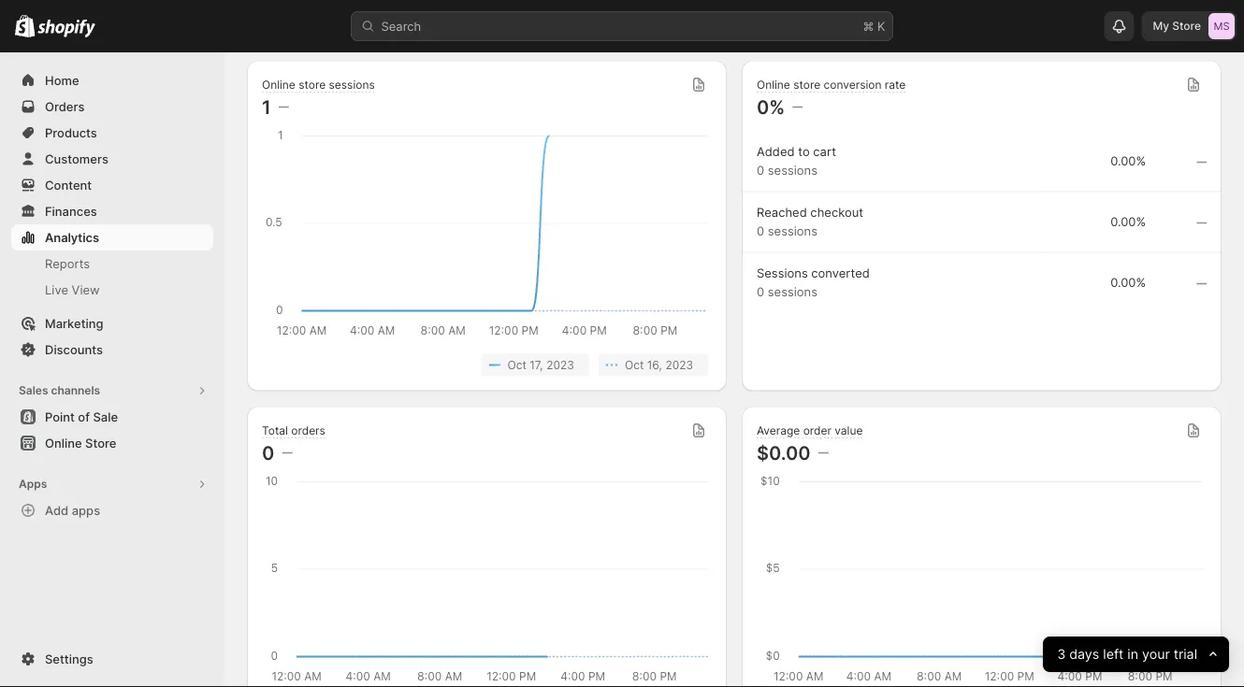 Task type: vqa. For each thing, say whether or not it's contained in the screenshot.
21
no



Task type: describe. For each thing, give the bounding box(es) containing it.
live view link
[[11, 277, 213, 303]]

sessions
[[757, 266, 808, 281]]

channels
[[51, 384, 100, 398]]

cart
[[814, 145, 837, 159]]

2 oct 16, 2023 from the top
[[625, 359, 694, 372]]

customers link
[[11, 146, 213, 172]]

online store conversion rate button
[[757, 78, 906, 94]]

1
[[262, 95, 271, 118]]

reached checkout 0 sessions
[[757, 205, 864, 239]]

orders
[[291, 424, 326, 438]]

conversion
[[824, 78, 882, 92]]

live view
[[45, 283, 100, 297]]

sales channels button
[[11, 378, 213, 404]]

3 days left in your trial
[[1058, 647, 1198, 663]]

online for 1
[[262, 78, 296, 92]]

rate
[[885, 78, 906, 92]]

0 down total
[[262, 442, 275, 465]]

⌘ k
[[863, 19, 886, 33]]

live
[[45, 283, 68, 297]]

average order value button
[[757, 424, 863, 440]]

analytics link
[[11, 225, 213, 251]]

0 inside added to cart 0 sessions
[[757, 163, 765, 178]]

sessions inside sessions converted 0 sessions
[[768, 285, 818, 299]]

3
[[1058, 647, 1066, 663]]

1 17, from the top
[[530, 13, 544, 26]]

no change image for 0
[[282, 446, 292, 461]]

1 16, from the top
[[647, 13, 663, 26]]

content
[[45, 178, 92, 192]]

days
[[1070, 647, 1100, 663]]

point
[[45, 410, 75, 424]]

0 inside sessions converted 0 sessions
[[757, 285, 765, 299]]

discounts
[[45, 343, 103, 357]]

marketing
[[45, 316, 103, 331]]

products link
[[11, 120, 213, 146]]

k
[[878, 19, 886, 33]]

0 horizontal spatial shopify image
[[15, 15, 35, 37]]

value
[[835, 424, 863, 438]]

my store image
[[1209, 13, 1235, 39]]

1 horizontal spatial shopify image
[[38, 19, 96, 38]]

checkout
[[811, 205, 864, 220]]

0%
[[757, 95, 785, 118]]

in
[[1128, 647, 1139, 663]]

oct 17, 2023 button for oct 16, 2023 button corresponding to 1st list from the top of the page
[[481, 8, 590, 30]]

1 oct 17, 2023 from the top
[[508, 13, 575, 26]]

analytics
[[45, 230, 99, 245]]

search
[[381, 19, 421, 33]]

my
[[1154, 19, 1170, 33]]

view
[[72, 283, 100, 297]]

reports link
[[11, 251, 213, 277]]

online for 0%
[[757, 78, 791, 92]]

reached
[[757, 205, 807, 220]]

online store sessions button
[[262, 78, 375, 94]]

orders link
[[11, 94, 213, 120]]

to
[[799, 145, 810, 159]]

online store
[[45, 436, 116, 451]]

2 oct 17, 2023 from the top
[[508, 359, 575, 372]]

1 list from the top
[[266, 8, 709, 30]]

store for 1
[[299, 78, 326, 92]]

order
[[804, 424, 832, 438]]

your
[[1143, 647, 1170, 663]]

0.00% for added to cart
[[1111, 154, 1147, 168]]



Task type: locate. For each thing, give the bounding box(es) containing it.
1 oct 17, 2023 button from the top
[[481, 8, 590, 30]]

sessions inside added to cart 0 sessions
[[768, 163, 818, 178]]

1 vertical spatial store
[[85, 436, 116, 451]]

0.00% for sessions converted
[[1111, 276, 1147, 290]]

add apps
[[45, 504, 100, 518]]

17,
[[530, 13, 544, 26], [530, 359, 544, 372]]

0 vertical spatial oct 17, 2023 button
[[481, 8, 590, 30]]

3 0.00% from the top
[[1111, 276, 1147, 290]]

apps
[[72, 504, 100, 518]]

reports
[[45, 256, 90, 271]]

1 vertical spatial 16,
[[647, 359, 663, 372]]

store down the sale
[[85, 436, 116, 451]]

1 vertical spatial oct 16, 2023
[[625, 359, 694, 372]]

sessions converted 0 sessions
[[757, 266, 870, 299]]

oct 16, 2023
[[625, 13, 694, 26], [625, 359, 694, 372]]

1 horizontal spatial no change image
[[819, 446, 829, 461]]

1 horizontal spatial store
[[1173, 19, 1202, 33]]

add apps button
[[11, 498, 213, 524]]

online store sessions
[[262, 78, 375, 92]]

finances link
[[11, 198, 213, 225]]

my store
[[1154, 19, 1202, 33]]

1 horizontal spatial online
[[262, 78, 296, 92]]

apps button
[[11, 472, 213, 498]]

0 horizontal spatial store
[[299, 78, 326, 92]]

0 horizontal spatial online
[[45, 436, 82, 451]]

store
[[1173, 19, 1202, 33], [85, 436, 116, 451]]

oct 16, 2023 button for 1st list from the bottom
[[599, 354, 709, 377]]

online down point
[[45, 436, 82, 451]]

1 store from the left
[[299, 78, 326, 92]]

0 down added
[[757, 163, 765, 178]]

online up the 0%
[[757, 78, 791, 92]]

no change image
[[279, 100, 289, 115], [793, 100, 803, 115], [1197, 155, 1207, 170], [1197, 277, 1207, 292]]

sessions
[[329, 78, 375, 92], [768, 163, 818, 178], [768, 224, 818, 239], [768, 285, 818, 299]]

2 17, from the top
[[530, 359, 544, 372]]

1 0.00% from the top
[[1111, 154, 1147, 168]]

1 oct 16, 2023 from the top
[[625, 13, 694, 26]]

online
[[262, 78, 296, 92], [757, 78, 791, 92], [45, 436, 82, 451]]

marketing link
[[11, 311, 213, 337]]

point of sale button
[[0, 404, 225, 431]]

1 vertical spatial list
[[266, 354, 709, 377]]

2023
[[547, 13, 575, 26], [666, 13, 694, 26], [547, 359, 575, 372], [666, 359, 694, 372]]

0 inside the reached checkout 0 sessions
[[757, 224, 765, 239]]

no change image for $0.00
[[819, 446, 829, 461]]

$0.00
[[757, 442, 811, 465]]

1 vertical spatial oct 16, 2023 button
[[599, 354, 709, 377]]

2 store from the left
[[794, 78, 821, 92]]

1 horizontal spatial store
[[794, 78, 821, 92]]

0 down reached
[[757, 224, 765, 239]]

sale
[[93, 410, 118, 424]]

products
[[45, 125, 97, 140]]

store
[[299, 78, 326, 92], [794, 78, 821, 92]]

point of sale
[[45, 410, 118, 424]]

oct 17, 2023 button for oct 16, 2023 button corresponding to 1st list from the bottom
[[481, 354, 590, 377]]

0.00% for reached checkout
[[1111, 215, 1147, 229]]

converted
[[812, 266, 870, 281]]

store inside button
[[85, 436, 116, 451]]

0 vertical spatial 16,
[[647, 13, 663, 26]]

oct 17, 2023
[[508, 13, 575, 26], [508, 359, 575, 372]]

oct 17, 2023 button
[[481, 8, 590, 30], [481, 354, 590, 377]]

list
[[266, 8, 709, 30], [266, 354, 709, 377]]

content link
[[11, 172, 213, 198]]

1 oct 16, 2023 button from the top
[[599, 8, 709, 30]]

add
[[45, 504, 69, 518]]

2 list from the top
[[266, 354, 709, 377]]

left
[[1103, 647, 1124, 663]]

⌘
[[863, 19, 875, 33]]

settings link
[[11, 647, 213, 673]]

3 days left in your trial button
[[1043, 637, 1230, 673]]

online store conversion rate
[[757, 78, 906, 92]]

total orders button
[[262, 424, 326, 440]]

2 oct 17, 2023 button from the top
[[481, 354, 590, 377]]

1 vertical spatial 17,
[[530, 359, 544, 372]]

2 horizontal spatial no change image
[[1197, 216, 1207, 231]]

0 horizontal spatial store
[[85, 436, 116, 451]]

customers
[[45, 152, 109, 166]]

0 vertical spatial oct 17, 2023
[[508, 13, 575, 26]]

1 vertical spatial oct 17, 2023 button
[[481, 354, 590, 377]]

store right my
[[1173, 19, 1202, 33]]

total orders
[[262, 424, 326, 438]]

total
[[262, 424, 288, 438]]

online store button
[[0, 431, 225, 457]]

0 vertical spatial store
[[1173, 19, 1202, 33]]

online inside button
[[45, 436, 82, 451]]

of
[[78, 410, 90, 424]]

store for my store
[[1173, 19, 1202, 33]]

settings
[[45, 652, 93, 667]]

home
[[45, 73, 79, 88]]

average order value
[[757, 424, 863, 438]]

0 vertical spatial 0.00%
[[1111, 154, 1147, 168]]

2 0.00% from the top
[[1111, 215, 1147, 229]]

apps
[[19, 478, 47, 491]]

1 vertical spatial oct 17, 2023
[[508, 359, 575, 372]]

trial
[[1174, 647, 1198, 663]]

finances
[[45, 204, 97, 219]]

16,
[[647, 13, 663, 26], [647, 359, 663, 372]]

average
[[757, 424, 800, 438]]

online up 1
[[262, 78, 296, 92]]

0 down sessions
[[757, 285, 765, 299]]

discounts link
[[11, 337, 213, 363]]

1 vertical spatial 0.00%
[[1111, 215, 1147, 229]]

2 vertical spatial 0.00%
[[1111, 276, 1147, 290]]

shopify image
[[15, 15, 35, 37], [38, 19, 96, 38]]

0 vertical spatial oct 16, 2023 button
[[599, 8, 709, 30]]

online store link
[[11, 431, 213, 457]]

sessions inside the reached checkout 0 sessions
[[768, 224, 818, 239]]

orders
[[45, 99, 85, 114]]

oct 16, 2023 button
[[599, 8, 709, 30], [599, 354, 709, 377]]

0.00%
[[1111, 154, 1147, 168], [1111, 215, 1147, 229], [1111, 276, 1147, 290]]

2 16, from the top
[[647, 359, 663, 372]]

added
[[757, 145, 795, 159]]

sessions inside dropdown button
[[329, 78, 375, 92]]

home link
[[11, 67, 213, 94]]

0 vertical spatial list
[[266, 8, 709, 30]]

sales channels
[[19, 384, 100, 398]]

0 vertical spatial 17,
[[530, 13, 544, 26]]

store for 0%
[[794, 78, 821, 92]]

0 vertical spatial oct 16, 2023
[[625, 13, 694, 26]]

2 oct 16, 2023 button from the top
[[599, 354, 709, 377]]

oct
[[508, 13, 527, 26], [625, 13, 644, 26], [508, 359, 527, 372], [625, 359, 644, 372]]

store for online store
[[85, 436, 116, 451]]

point of sale link
[[11, 404, 213, 431]]

no change image
[[1197, 216, 1207, 231], [282, 446, 292, 461], [819, 446, 829, 461]]

0 horizontal spatial no change image
[[282, 446, 292, 461]]

added to cart 0 sessions
[[757, 145, 837, 178]]

2 horizontal spatial online
[[757, 78, 791, 92]]

oct 16, 2023 button for 1st list from the top of the page
[[599, 8, 709, 30]]

0
[[757, 163, 765, 178], [757, 224, 765, 239], [757, 285, 765, 299], [262, 442, 275, 465]]

sales
[[19, 384, 48, 398]]



